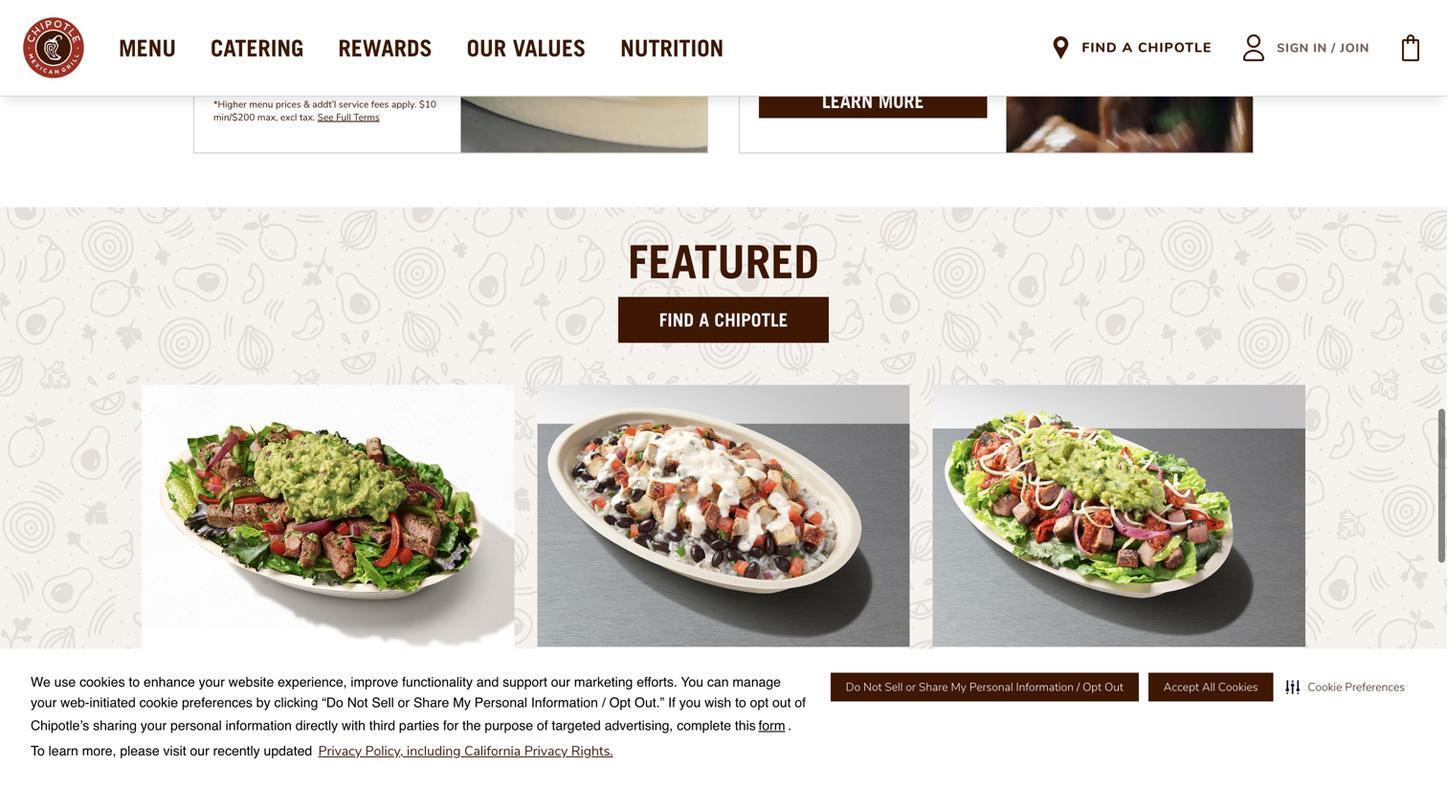 Task type: locate. For each thing, give the bounding box(es) containing it.
1 horizontal spatial not
[[864, 680, 882, 695]]

1 horizontal spatial your
[[141, 718, 167, 734]]

with inside we use cookies to enhance your website experience, improve functionality and support our marketing efforts. you can manage your web-initiated cookie preferences by clicking "do not sell or share my personal information / opt out." if you wish to opt out of chipotle's sharing your personal information directly with third parties for the purpose of targeted advertising, complete this
[[342, 718, 366, 734]]

1 horizontal spatial our
[[551, 675, 570, 690]]

see full terms link
[[318, 111, 380, 124]]

or right do
[[906, 680, 916, 695]]

or inside we use cookies to enhance your website experience, improve functionality and support our marketing efforts. you can manage your web-initiated cookie preferences by clicking "do not sell or share my personal information / opt out." if you wish to opt out of chipotle's sharing your personal information directly with third parties for the purpose of targeted advertising, complete this
[[398, 695, 410, 711]]

2 meal image image from the left
[[537, 385, 910, 648]]

sign
[[1277, 39, 1309, 56]]

0 horizontal spatial my
[[453, 695, 471, 711]]

of right purpose in the left of the page
[[537, 718, 548, 734]]

experience,
[[278, 675, 347, 690]]

privacy policy, including california privacy rights. link
[[316, 739, 616, 765]]

chipotle
[[714, 309, 788, 331]]

0 horizontal spatial our
[[190, 744, 209, 759]]

or up parties
[[398, 695, 410, 711]]

0 horizontal spatial a
[[699, 309, 709, 331]]

not right "do
[[347, 695, 368, 711]]

find
[[659, 309, 694, 331]]

0 horizontal spatial not
[[347, 695, 368, 711]]

personal
[[170, 718, 222, 734]]

targeted
[[552, 718, 601, 734]]

your
[[199, 675, 225, 690], [31, 695, 57, 711], [141, 718, 167, 734]]

you
[[679, 695, 701, 711]]

1 horizontal spatial my
[[951, 680, 967, 695]]

1 horizontal spatial personal
[[970, 680, 1013, 695]]

wholesome bowl with carne asada
[[159, 658, 482, 683]]

your down the we
[[31, 695, 57, 711]]

/ right in
[[1332, 39, 1336, 56]]

0 horizontal spatial share
[[413, 695, 449, 711]]

personal inside button
[[970, 680, 1013, 695]]

0 horizontal spatial opt
[[609, 695, 631, 711]]

and
[[477, 675, 499, 690]]

support
[[503, 675, 547, 690]]

find a chipotle image
[[1049, 36, 1072, 59]]

catering link
[[211, 34, 304, 62]]

learn
[[49, 744, 78, 759]]

to
[[31, 744, 45, 759]]

opt left "out"
[[1083, 680, 1102, 695]]

featured heading
[[0, 234, 1447, 289]]

bowl up clicking
[[271, 658, 317, 683]]

bowl up opt
[[747, 658, 793, 683]]

1 horizontal spatial sell
[[885, 680, 903, 695]]

menu link
[[119, 34, 176, 62]]

cookie
[[1308, 680, 1342, 695]]

1 horizontal spatial favorite
[[988, 658, 1061, 683]]

your up preferences
[[199, 675, 225, 690]]

2 bowl from the left
[[747, 658, 793, 683]]

2 horizontal spatial meal image image
[[933, 385, 1306, 648]]

0 horizontal spatial of
[[537, 718, 548, 734]]

meal image image
[[142, 385, 514, 648], [537, 385, 910, 648], [933, 385, 1306, 648]]

my
[[951, 680, 967, 695], [453, 695, 471, 711]]

our right the visit
[[190, 744, 209, 759]]

favorite left steak
[[988, 658, 1061, 683]]

my inside button
[[951, 680, 967, 695]]

meal image image for with
[[142, 385, 514, 648]]

2 fan from the left
[[950, 658, 983, 683]]

/ inside button
[[1077, 680, 1080, 695]]

1 vertical spatial our
[[190, 744, 209, 759]]

do not sell or share my personal information / opt out
[[846, 680, 1124, 695]]

1 horizontal spatial /
[[1077, 680, 1080, 695]]

1 horizontal spatial of
[[795, 695, 806, 711]]

0 vertical spatial our
[[551, 675, 570, 690]]

favorite up out."
[[592, 658, 665, 683]]

service
[[339, 98, 369, 111]]

information inside we use cookies to enhance your website experience, improve functionality and support our marketing efforts. you can manage your web-initiated cookie preferences by clicking "do not sell or share my personal information / opt out." if you wish to opt out of chipotle's sharing your personal information directly with third parties for the purpose of targeted advertising, complete this
[[531, 695, 598, 711]]

chicken
[[671, 658, 742, 683]]

find a chipotle button
[[659, 309, 788, 331]]

3 meal image image from the left
[[933, 385, 1306, 648]]

1 horizontal spatial privacy
[[524, 743, 568, 761]]

2 vertical spatial your
[[141, 718, 167, 734]]

1 horizontal spatial bowl
[[747, 658, 793, 683]]

use
[[54, 675, 76, 690]]

do not sell or share my personal information / opt out button
[[830, 672, 1140, 703]]

1 vertical spatial with
[[342, 718, 366, 734]]

not right do
[[864, 680, 882, 695]]

with left third on the bottom left
[[342, 718, 366, 734]]

add to bag image
[[1388, 25, 1434, 71]]

cookie preferences link
[[1282, 672, 1409, 703]]

recently
[[213, 744, 260, 759]]

2 favorite from the left
[[988, 658, 1061, 683]]

privacy down targeted
[[524, 743, 568, 761]]

information left "out"
[[1016, 680, 1074, 695]]

privacy down directly
[[318, 743, 362, 761]]

a
[[1122, 39, 1133, 57], [699, 309, 709, 331]]

out
[[1105, 680, 1124, 695]]

a right find
[[1122, 39, 1133, 57]]

your down cookie
[[141, 718, 167, 734]]

or inside button
[[906, 680, 916, 695]]

nutrition link
[[620, 34, 724, 62]]

0 vertical spatial of
[[795, 695, 806, 711]]

1 vertical spatial a
[[699, 309, 709, 331]]

manage
[[733, 675, 781, 690]]

menu
[[119, 34, 176, 62]]

1 horizontal spatial to
[[735, 695, 746, 711]]

0 horizontal spatial favorite
[[592, 658, 665, 683]]

0 vertical spatial with
[[323, 658, 363, 683]]

to up initiated
[[129, 675, 140, 690]]

tax.
[[300, 111, 315, 124]]

1 meal image image from the left
[[142, 385, 514, 648]]

/
[[1332, 39, 1336, 56], [1077, 680, 1080, 695], [602, 695, 606, 711]]

information up targeted
[[531, 695, 598, 711]]

our right support at the bottom
[[551, 675, 570, 690]]

0 horizontal spatial or
[[398, 695, 410, 711]]

sell down improve
[[372, 695, 394, 711]]

to
[[129, 675, 140, 690], [735, 695, 746, 711]]

0 vertical spatial a
[[1122, 39, 1133, 57]]

share right do
[[919, 680, 948, 695]]

wholesome
[[159, 658, 266, 683]]

apply.
[[391, 98, 417, 111]]

privacy
[[318, 743, 362, 761], [524, 743, 568, 761]]

accept all cookies
[[1164, 680, 1258, 695]]

$10
[[419, 98, 436, 111]]

not inside we use cookies to enhance your website experience, improve functionality and support our marketing efforts. you can manage your web-initiated cookie preferences by clicking "do not sell or share my personal information / opt out." if you wish to opt out of chipotle's sharing your personal information directly with third parties for the purpose of targeted advertising, complete this
[[347, 695, 368, 711]]

sign in image
[[1231, 25, 1277, 71]]

0 horizontal spatial privacy
[[318, 743, 362, 761]]

efforts.
[[637, 675, 677, 690]]

not
[[864, 680, 882, 695], [347, 695, 368, 711]]

wish
[[705, 695, 732, 711]]

1 horizontal spatial or
[[906, 680, 916, 695]]

1 horizontal spatial information
[[1016, 680, 1074, 695]]

cookies
[[1218, 680, 1258, 695]]

a right the find
[[699, 309, 709, 331]]

fees
[[371, 98, 389, 111]]

0 horizontal spatial /
[[602, 695, 606, 711]]

/ left "out"
[[1077, 680, 1080, 695]]

share down functionality
[[413, 695, 449, 711]]

meal image image for chicken
[[537, 385, 910, 648]]

1 horizontal spatial fan
[[950, 658, 983, 683]]

1 horizontal spatial a
[[1122, 39, 1133, 57]]

fan
[[555, 658, 587, 683], [950, 658, 983, 683]]

form link
[[756, 713, 788, 739]]

0 horizontal spatial information
[[531, 695, 598, 711]]

of right out at the bottom right of the page
[[795, 695, 806, 711]]

favorite for steak
[[988, 658, 1061, 683]]

opt inside we use cookies to enhance your website experience, improve functionality and support our marketing efforts. you can manage your web-initiated cookie preferences by clicking "do not sell or share my personal information / opt out." if you wish to opt out of chipotle's sharing your personal information directly with third parties for the purpose of targeted advertising, complete this
[[609, 695, 631, 711]]

including
[[407, 743, 461, 761]]

cookieconsent dialog
[[0, 649, 1447, 788]]

1 vertical spatial your
[[31, 695, 57, 711]]

to left opt
[[735, 695, 746, 711]]

improve
[[351, 675, 398, 690]]

0 horizontal spatial meal image image
[[142, 385, 514, 648]]

meal image image for steak
[[933, 385, 1306, 648]]

with up "do
[[323, 658, 363, 683]]

parties
[[399, 718, 439, 734]]

sell
[[885, 680, 903, 695], [372, 695, 394, 711]]

0 horizontal spatial bowl
[[271, 658, 317, 683]]

our
[[551, 675, 570, 690], [190, 744, 209, 759]]

1 horizontal spatial opt
[[1083, 680, 1102, 695]]

web-
[[60, 695, 89, 711]]

privacy policy, including california privacy rights.
[[318, 743, 613, 761]]

. to learn more, please visit our recently updated
[[31, 718, 792, 759]]

more,
[[82, 744, 116, 759]]

of
[[795, 695, 806, 711], [537, 718, 548, 734]]

1 vertical spatial of
[[537, 718, 548, 734]]

opt down marketing
[[609, 695, 631, 711]]

enhance
[[144, 675, 195, 690]]

0 vertical spatial your
[[199, 675, 225, 690]]

0 horizontal spatial fan
[[555, 658, 587, 683]]

0 horizontal spatial personal
[[475, 695, 527, 711]]

1 fan from the left
[[555, 658, 587, 683]]

third
[[369, 718, 395, 734]]

0 vertical spatial to
[[129, 675, 140, 690]]

0 horizontal spatial sell
[[372, 695, 394, 711]]

rewards link
[[338, 34, 432, 62]]

/ down marketing
[[602, 695, 606, 711]]

1 horizontal spatial share
[[919, 680, 948, 695]]

1 horizontal spatial meal image image
[[537, 385, 910, 648]]

can
[[707, 675, 729, 690]]

1 favorite from the left
[[592, 658, 665, 683]]

preferences
[[182, 695, 253, 711]]

menu
[[249, 98, 273, 111]]

1 privacy from the left
[[318, 743, 362, 761]]

sell right do
[[885, 680, 903, 695]]



Task type: describe. For each thing, give the bounding box(es) containing it.
a for find
[[699, 309, 709, 331]]

2 horizontal spatial your
[[199, 675, 225, 690]]

see
[[318, 111, 334, 124]]

advertising,
[[605, 718, 673, 734]]

find a chipotle link
[[1082, 39, 1212, 57]]

personal inside we use cookies to enhance your website experience, improve functionality and support our marketing efforts. you can manage your web-initiated cookie preferences by clicking "do not sell or share my personal information / opt out." if you wish to opt out of chipotle's sharing your personal information directly with third parties for the purpose of targeted advertising, complete this
[[475, 695, 527, 711]]

for
[[443, 718, 459, 734]]

accept
[[1164, 680, 1199, 695]]

2 horizontal spatial /
[[1332, 39, 1336, 56]]

steak
[[1066, 658, 1117, 683]]

full
[[336, 111, 351, 124]]

nutrition
[[620, 34, 724, 62]]

opt inside button
[[1083, 680, 1102, 695]]

my inside we use cookies to enhance your website experience, improve functionality and support our marketing efforts. you can manage your web-initiated cookie preferences by clicking "do not sell or share my personal information / opt out." if you wish to opt out of chipotle's sharing your personal information directly with third parties for the purpose of targeted advertising, complete this
[[453, 695, 471, 711]]

visit
[[163, 744, 186, 759]]

marketing
[[574, 675, 633, 690]]

initiated
[[89, 695, 136, 711]]

sign in / join heading
[[1277, 39, 1370, 56]]

share inside button
[[919, 680, 948, 695]]

functionality
[[402, 675, 473, 690]]

cookie
[[139, 695, 178, 711]]

website
[[229, 675, 274, 690]]

out."
[[635, 695, 664, 711]]

this
[[735, 718, 756, 734]]

see full terms
[[318, 111, 380, 124]]

rewards
[[338, 34, 432, 62]]

featured
[[628, 234, 819, 289]]

our
[[467, 34, 506, 62]]

share inside we use cookies to enhance your website experience, improve functionality and support our marketing efforts. you can manage your web-initiated cookie preferences by clicking "do not sell or share my personal information / opt out." if you wish to opt out of chipotle's sharing your personal information directly with third parties for the purpose of targeted advertising, complete this
[[413, 695, 449, 711]]

favorite for chicken
[[592, 658, 665, 683]]

terms
[[354, 111, 380, 124]]

chipotle mexican grill image
[[23, 17, 84, 78]]

asada
[[426, 658, 482, 683]]

0 horizontal spatial your
[[31, 695, 57, 711]]

1 bowl from the left
[[271, 658, 317, 683]]

2 privacy from the left
[[524, 743, 568, 761]]

out
[[772, 695, 791, 711]]

in
[[1313, 39, 1327, 56]]

fan for fan favorite steak salad
[[950, 658, 983, 683]]

max,
[[257, 111, 278, 124]]

find a chipotle
[[659, 309, 788, 331]]

sell inside we use cookies to enhance your website experience, improve functionality and support our marketing efforts. you can manage your web-initiated cookie preferences by clicking "do not sell or share my personal information / opt out." if you wish to opt out of chipotle's sharing your personal information directly with third parties for the purpose of targeted advertising, complete this
[[372, 695, 394, 711]]

our values link
[[467, 34, 586, 62]]

our inside we use cookies to enhance your website experience, improve functionality and support our marketing efforts. you can manage your web-initiated cookie preferences by clicking "do not sell or share my personal information / opt out." if you wish to opt out of chipotle's sharing your personal information directly with third parties for the purpose of targeted advertising, complete this
[[551, 675, 570, 690]]

0 horizontal spatial to
[[129, 675, 140, 690]]

find a chipotle
[[1082, 39, 1212, 57]]

*higher
[[213, 98, 247, 111]]

updated
[[264, 744, 312, 759]]

cookie preferences
[[1308, 680, 1405, 695]]

join
[[1340, 39, 1370, 56]]

*higher menu prices & addt'l service fees apply. $10 min/$200 max, excl tax.
[[213, 98, 436, 124]]

carne
[[368, 658, 421, 683]]

min/$200
[[213, 111, 255, 124]]

our inside . to learn more, please visit our recently updated
[[190, 744, 209, 759]]

accept all cookies button
[[1147, 672, 1275, 703]]

fan favorite chicken bowl
[[555, 658, 793, 683]]

1 vertical spatial to
[[735, 695, 746, 711]]

values
[[513, 34, 586, 62]]

if
[[668, 695, 676, 711]]

california
[[464, 743, 521, 761]]

fan for fan favorite chicken bowl
[[555, 658, 587, 683]]

information
[[226, 718, 292, 734]]

we
[[31, 675, 51, 690]]

sell inside button
[[885, 680, 903, 695]]

chipotle
[[1138, 39, 1212, 57]]

"do
[[322, 695, 343, 711]]

fan favorite steak salad
[[950, 658, 1173, 683]]

chipotle's
[[31, 718, 89, 734]]

not inside button
[[864, 680, 882, 695]]

excl
[[280, 111, 297, 124]]

form
[[759, 718, 785, 734]]

sharing
[[93, 718, 137, 734]]

addt'l
[[312, 98, 336, 111]]

information inside button
[[1016, 680, 1074, 695]]

a for find
[[1122, 39, 1133, 57]]

clicking
[[274, 695, 318, 711]]

all
[[1202, 680, 1216, 695]]

cookies
[[80, 675, 125, 690]]

/ inside we use cookies to enhance your website experience, improve functionality and support our marketing efforts. you can manage your web-initiated cookie preferences by clicking "do not sell or share my personal information / opt out." if you wish to opt out of chipotle's sharing your personal information directly with third parties for the purpose of targeted advertising, complete this
[[602, 695, 606, 711]]

you
[[681, 675, 704, 690]]

we use cookies to enhance your website experience, improve functionality and support our marketing efforts. you can manage your web-initiated cookie preferences by clicking "do not sell or share my personal information / opt out." if you wish to opt out of chipotle's sharing your personal information directly with third parties for the purpose of targeted advertising, complete this
[[31, 675, 806, 734]]

policy,
[[365, 743, 403, 761]]

catering
[[211, 34, 304, 62]]

by
[[256, 695, 270, 711]]

please
[[120, 744, 160, 759]]

directly
[[296, 718, 338, 734]]

our values
[[467, 34, 586, 62]]

opt
[[750, 695, 769, 711]]

preferences
[[1345, 680, 1405, 695]]

rights.
[[571, 743, 613, 761]]



Task type: vqa. For each thing, say whether or not it's contained in the screenshot.
first Fat from the top
no



